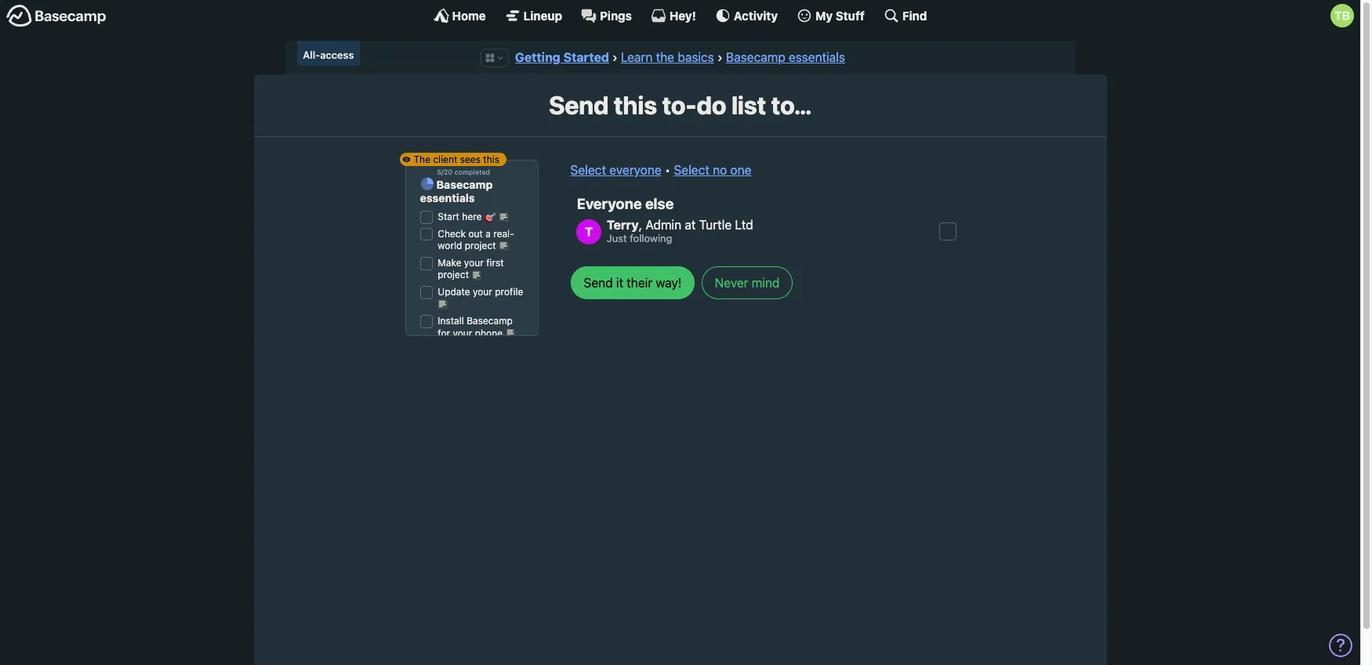 Task type: locate. For each thing, give the bounding box(es) containing it.
1 vertical spatial project
[[438, 269, 469, 281]]

select up everyone on the top of the page
[[570, 163, 606, 177]]

home link
[[433, 8, 486, 24]]

your for make
[[464, 257, 484, 269]]

lineup
[[523, 8, 562, 22]]

0 vertical spatial basecamp
[[726, 50, 785, 64]]

send this to-do list to…
[[549, 90, 811, 120]]

1 select from the left
[[570, 163, 606, 177]]

hey!
[[669, 8, 696, 22]]

world
[[438, 240, 462, 252]]

your inside make your first project
[[464, 257, 484, 269]]

learn the basics link
[[621, 50, 714, 64]]

sees
[[460, 153, 481, 165]]

your down install
[[453, 327, 472, 339]]

one
[[730, 163, 751, 177]]

everyone else
[[577, 195, 674, 212]]

basecamp down activity
[[726, 50, 785, 64]]

basecamp up phone
[[467, 315, 513, 327]]

› right the basics
[[717, 50, 723, 64]]

None submit
[[570, 267, 695, 300]]

tim burton image
[[1331, 4, 1354, 27]]

your left first at top
[[464, 257, 484, 269]]

1 vertical spatial this
[[483, 153, 499, 165]]

0 horizontal spatial select
[[570, 163, 606, 177]]

2 vertical spatial your
[[453, 327, 472, 339]]

this right sees
[[483, 153, 499, 165]]

select right •
[[674, 163, 709, 177]]

1 horizontal spatial select
[[674, 163, 709, 177]]

terry , admin       at       turtle ltd just following
[[607, 218, 753, 245]]

start here 🎯
[[438, 211, 499, 223]]

project
[[465, 240, 496, 252], [438, 269, 469, 281]]

0 horizontal spatial essentials
[[420, 191, 475, 204]]

turtle
[[699, 218, 732, 232]]

0 vertical spatial project
[[465, 240, 496, 252]]

update
[[438, 286, 470, 298]]

find button
[[884, 8, 927, 24]]

basecamp down sees
[[436, 178, 493, 191]]

0 horizontal spatial ›
[[612, 50, 618, 64]]

0 vertical spatial your
[[464, 257, 484, 269]]

select everyone button
[[570, 161, 662, 179]]

your
[[464, 257, 484, 269], [473, 286, 492, 298], [453, 327, 472, 339]]

never mind link
[[701, 267, 793, 300]]

project down "make"
[[438, 269, 469, 281]]

pings button
[[581, 8, 632, 24]]

0 vertical spatial this
[[614, 90, 657, 120]]

project down out
[[465, 240, 496, 252]]

project inside check out a real- world project
[[465, 240, 496, 252]]

›
[[612, 50, 618, 64], [717, 50, 723, 64]]

essentials down the my
[[789, 50, 845, 64]]

access
[[320, 49, 354, 61]]

,
[[639, 218, 642, 232]]

home
[[452, 8, 486, 22]]

basecamp inside breadcrumb element
[[726, 50, 785, 64]]

2 vertical spatial basecamp
[[467, 315, 513, 327]]

1 vertical spatial basecamp
[[436, 178, 493, 191]]

select
[[570, 163, 606, 177], [674, 163, 709, 177]]

list
[[731, 90, 766, 120]]

essentials
[[789, 50, 845, 64], [420, 191, 475, 204]]

essentials up start
[[420, 191, 475, 204]]

1 horizontal spatial essentials
[[789, 50, 845, 64]]

all-access element
[[297, 41, 360, 66]]

breadcrumb element
[[285, 41, 1075, 75]]

› left learn
[[612, 50, 618, 64]]

learn
[[621, 50, 653, 64]]

your down make your first project
[[473, 286, 492, 298]]

› learn the basics › basecamp essentials
[[612, 50, 845, 64]]

never
[[715, 276, 748, 290]]

basecamp
[[726, 50, 785, 64], [436, 178, 493, 191], [467, 315, 513, 327]]

0 vertical spatial essentials
[[789, 50, 845, 64]]

0 horizontal spatial this
[[483, 153, 499, 165]]

1 horizontal spatial this
[[614, 90, 657, 120]]

1 horizontal spatial ›
[[717, 50, 723, 64]]

profile
[[495, 286, 523, 298]]

this
[[614, 90, 657, 120], [483, 153, 499, 165]]

start
[[438, 211, 459, 223]]

a
[[486, 228, 491, 240]]

install basecamp for your phone
[[438, 315, 513, 339]]

phone
[[475, 327, 503, 339]]

my stuff button
[[797, 8, 865, 24]]

1 vertical spatial your
[[473, 286, 492, 298]]

terry
[[607, 218, 639, 232]]

no
[[713, 163, 727, 177]]

hey! button
[[651, 8, 696, 24]]

1 vertical spatial essentials
[[420, 191, 475, 204]]

all-
[[303, 49, 320, 61]]

this left to-
[[614, 90, 657, 120]]

just
[[607, 232, 627, 245]]

stuff
[[836, 8, 865, 22]]

never mind
[[715, 276, 780, 290]]

switch accounts image
[[6, 4, 107, 28]]

following
[[630, 232, 672, 245]]

ltd
[[735, 218, 753, 232]]

activity
[[734, 8, 778, 22]]



Task type: vqa. For each thing, say whether or not it's contained in the screenshot.
Assignments in the My Assignments Ruby,        Ruby Oranges
no



Task type: describe. For each thing, give the bounding box(es) containing it.
here
[[462, 211, 482, 223]]

real-
[[493, 228, 514, 240]]

the
[[656, 50, 674, 64]]

essentials inside breadcrumb element
[[789, 50, 845, 64]]

my
[[815, 8, 833, 22]]

your inside install basecamp for your phone
[[453, 327, 472, 339]]

activity link
[[715, 8, 778, 24]]

find
[[902, 8, 927, 22]]

basecamp inside install basecamp for your phone
[[467, 315, 513, 327]]

make your first project
[[438, 257, 504, 281]]

my stuff
[[815, 8, 865, 22]]

your for update
[[473, 286, 492, 298]]

client
[[433, 153, 457, 165]]

•
[[665, 163, 670, 177]]

getting started
[[515, 50, 609, 64]]

to-
[[662, 90, 697, 120]]

2 › from the left
[[717, 50, 723, 64]]

at
[[685, 218, 696, 232]]

everyone
[[577, 195, 642, 212]]

select no one button
[[674, 161, 751, 179]]

started
[[563, 50, 609, 64]]

update your profile
[[438, 286, 523, 298]]

getting started link
[[515, 50, 609, 64]]

basics
[[678, 50, 714, 64]]

essentials inside basecamp essentials
[[420, 191, 475, 204]]

basecamp inside basecamp essentials
[[436, 178, 493, 191]]

make
[[438, 257, 461, 269]]

else
[[645, 195, 674, 212]]

out
[[468, 228, 483, 240]]

install
[[438, 315, 464, 327]]

lineup link
[[505, 8, 562, 24]]

all-access
[[303, 49, 354, 61]]

basecamp essentials
[[420, 178, 493, 204]]

pings
[[600, 8, 632, 22]]

main element
[[0, 0, 1360, 31]]

the
[[414, 153, 430, 165]]

🎯
[[484, 211, 496, 223]]

project inside make your first project
[[438, 269, 469, 281]]

2 select from the left
[[674, 163, 709, 177]]

check
[[438, 228, 466, 240]]

1 › from the left
[[612, 50, 618, 64]]

the client sees this
[[414, 153, 499, 165]]

select everyone • select no one
[[570, 163, 751, 177]]

check out a real- world project
[[438, 228, 514, 252]]

everyone
[[609, 163, 662, 177]]

to…
[[771, 90, 811, 120]]

for
[[438, 327, 450, 339]]

mind
[[752, 276, 780, 290]]

first
[[486, 257, 504, 269]]

admin
[[646, 218, 681, 232]]

terry image
[[576, 219, 601, 244]]

send
[[549, 90, 609, 120]]

getting
[[515, 50, 560, 64]]

do
[[697, 90, 726, 120]]

basecamp essentials link
[[726, 50, 845, 64]]



